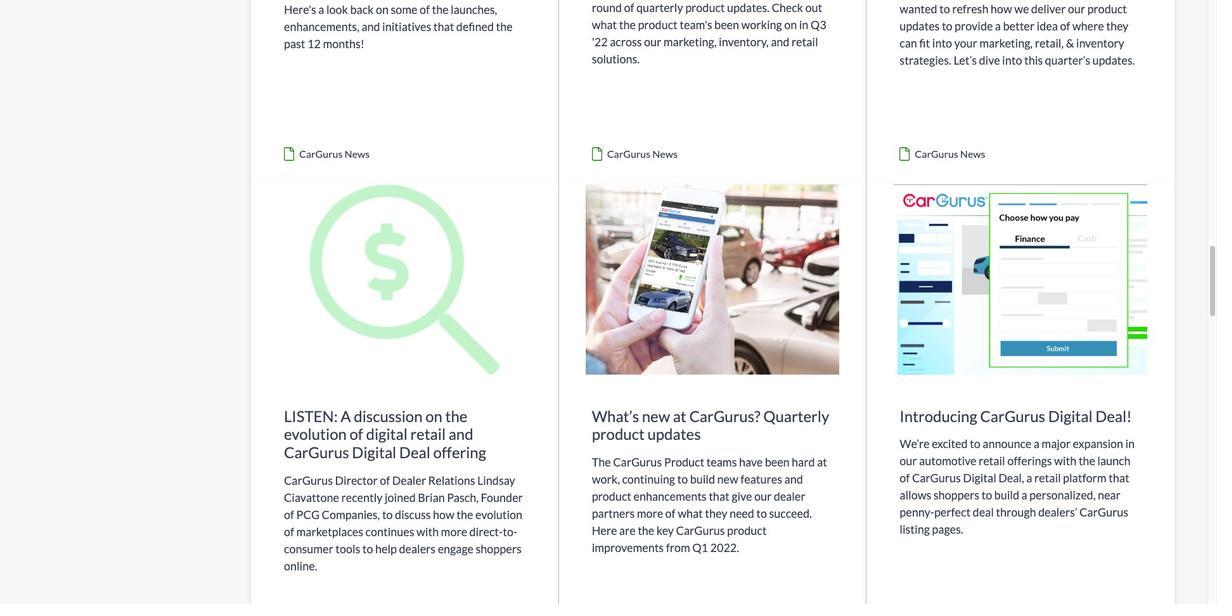 Task type: describe. For each thing, give the bounding box(es) containing it.
succeed.
[[770, 507, 812, 521]]

3 cargurus news from the left
[[915, 147, 986, 160]]

at inside the cargurus product teams have been hard at work, continuing to build new features and product enhancements that give our dealer partners more of what they need to succeed. here are the key cargurus product improvements from q1 2022.
[[818, 455, 828, 469]]

dealers'
[[1039, 506, 1078, 520]]

we're excited to announce a major expansion in our automotive retail offerings with the launch of cargurus digital deal, a retail platform that allows shoppers to build a personalized, near penny-perfect deal through dealers' cargurus listing pages.
[[900, 437, 1135, 537]]

partners
[[592, 507, 635, 521]]

in
[[1126, 437, 1135, 451]]

they
[[705, 507, 728, 521]]

to left help
[[363, 542, 373, 556]]

announce
[[983, 437, 1032, 451]]

digital inside the listen: a discussion on the evolution of digital retail and cargurus digital deal offering
[[352, 443, 397, 462]]

to right need
[[757, 507, 767, 521]]

our inside we're excited to announce a major expansion in our automotive retail offerings with the launch of cargurus digital deal, a retail platform that allows shoppers to build a personalized, near penny-perfect deal through dealers' cargurus listing pages.
[[900, 454, 917, 468]]

teams
[[707, 455, 737, 469]]

quarterly
[[764, 407, 830, 425]]

consumer
[[284, 542, 333, 556]]

new inside 'what's new at cargurus? quarterly product updates'
[[642, 407, 670, 425]]

the inside cargurus director of dealer relations lindsay ciavattone recently joined brian pasch, founder of pcg companies, to discuss how the evolution of marketplaces continues with more direct-to- consumer tools to help dealers engage shoppers online.
[[457, 508, 473, 522]]

perfect
[[935, 506, 971, 520]]

0 vertical spatial a
[[1034, 437, 1040, 451]]

how
[[433, 508, 455, 522]]

automotive
[[920, 454, 977, 468]]

offering
[[433, 443, 486, 462]]

lindsay
[[478, 474, 516, 488]]

3 image to illustrate article content image from the left
[[867, 184, 1175, 375]]

to right "excited"
[[970, 437, 981, 451]]

the inside we're excited to announce a major expansion in our automotive retail offerings with the launch of cargurus digital deal, a retail platform that allows shoppers to build a personalized, near penny-perfect deal through dealers' cargurus listing pages.
[[1079, 454, 1096, 468]]

direct-
[[470, 525, 503, 539]]

1 cargurus news from the left
[[299, 147, 370, 160]]

1 news from the left
[[345, 147, 370, 160]]

pasch,
[[447, 491, 479, 505]]

have
[[739, 455, 763, 469]]

dealer
[[392, 474, 426, 488]]

to down 'product'
[[678, 473, 688, 487]]

the cargurus product teams have been hard at work, continuing to build new features and product enhancements that give our dealer partners more of what they need to succeed. here are the key cargurus product improvements from q1 2022.
[[592, 455, 828, 555]]

of left pcg
[[284, 508, 294, 522]]

platform
[[1064, 471, 1107, 485]]

with inside we're excited to announce a major expansion in our automotive retail offerings with the launch of cargurus digital deal, a retail platform that allows shoppers to build a personalized, near penny-perfect deal through dealers' cargurus listing pages.
[[1055, 454, 1077, 468]]

continuing
[[622, 473, 675, 487]]

recently
[[342, 491, 383, 505]]

introducing
[[900, 407, 978, 425]]

improvements
[[592, 541, 664, 555]]

2 cargurus news link from the left
[[559, 0, 867, 184]]

online.
[[284, 559, 317, 573]]

deal
[[399, 443, 431, 462]]

listing
[[900, 523, 930, 537]]

build inside we're excited to announce a major expansion in our automotive retail offerings with the launch of cargurus digital deal, a retail platform that allows shoppers to build a personalized, near penny-perfect deal through dealers' cargurus listing pages.
[[995, 489, 1020, 503]]

shoppers inside cargurus director of dealer relations lindsay ciavattone recently joined brian pasch, founder of pcg companies, to discuss how the evolution of marketplaces continues with more direct-to- consumer tools to help dealers engage shoppers online.
[[476, 542, 522, 556]]

evolution inside the listen: a discussion on the evolution of digital retail and cargurus digital deal offering
[[284, 425, 347, 444]]

introducing cargurus digital deal!
[[900, 407, 1132, 425]]

relations
[[428, 474, 475, 488]]

updates
[[648, 425, 701, 444]]

that inside we're excited to announce a major expansion in our automotive retail offerings with the launch of cargurus digital deal, a retail platform that allows shoppers to build a personalized, near penny-perfect deal through dealers' cargurus listing pages.
[[1109, 471, 1130, 485]]

ciavattone
[[284, 491, 339, 505]]

through
[[997, 506, 1037, 520]]

pcg
[[297, 508, 320, 522]]

joined brian
[[385, 491, 445, 505]]

that inside the cargurus product teams have been hard at work, continuing to build new features and product enhancements that give our dealer partners more of what they need to succeed. here are the key cargurus product improvements from q1 2022.
[[709, 490, 730, 504]]

evolution inside cargurus director of dealer relations lindsay ciavattone recently joined brian pasch, founder of pcg companies, to discuss how the evolution of marketplaces continues with more direct-to- consumer tools to help dealers engage shoppers online.
[[476, 508, 523, 522]]

been
[[765, 455, 790, 469]]

launch
[[1098, 454, 1131, 468]]

engage
[[438, 542, 474, 556]]

discussion
[[354, 407, 423, 425]]

build inside the cargurus product teams have been hard at work, continuing to build new features and product enhancements that give our dealer partners more of what they need to succeed. here are the key cargurus product improvements from q1 2022.
[[690, 473, 715, 487]]

personalized,
[[1030, 489, 1096, 503]]

need
[[730, 507, 755, 521]]

to up deal on the bottom
[[982, 489, 993, 503]]

give
[[732, 490, 752, 504]]

cargurus?
[[690, 407, 761, 425]]

and inside the cargurus product teams have been hard at work, continuing to build new features and product enhancements that give our dealer partners more of what they need to succeed. here are the key cargurus product improvements from q1 2022.
[[785, 473, 803, 487]]

1 vertical spatial product
[[592, 490, 632, 504]]

director
[[335, 474, 378, 488]]

features
[[741, 473, 783, 487]]

key
[[657, 524, 674, 538]]

deal
[[973, 506, 994, 520]]

cargurus inside cargurus director of dealer relations lindsay ciavattone recently joined brian pasch, founder of pcg companies, to discuss how the evolution of marketplaces continues with more direct-to- consumer tools to help dealers engage shoppers online.
[[284, 474, 333, 488]]

0 vertical spatial digital
[[1049, 407, 1093, 425]]



Task type: locate. For each thing, give the bounding box(es) containing it.
1 vertical spatial digital
[[352, 443, 397, 462]]

1 vertical spatial and
[[785, 473, 803, 487]]

with inside cargurus director of dealer relations lindsay ciavattone recently joined brian pasch, founder of pcg companies, to discuss how the evolution of marketplaces continues with more direct-to- consumer tools to help dealers engage shoppers online.
[[417, 525, 439, 539]]

founder
[[481, 491, 523, 505]]

0 horizontal spatial digital
[[352, 443, 397, 462]]

1 vertical spatial more
[[441, 525, 467, 539]]

listen:
[[284, 407, 338, 425]]

1 horizontal spatial our
[[900, 454, 917, 468]]

0 horizontal spatial new
[[642, 407, 670, 425]]

here
[[592, 524, 617, 538]]

work,
[[592, 473, 620, 487]]

2 vertical spatial product
[[727, 524, 767, 538]]

0 vertical spatial new
[[642, 407, 670, 425]]

of inside the cargurus product teams have been hard at work, continuing to build new features and product enhancements that give our dealer partners more of what they need to succeed. here are the key cargurus product improvements from q1 2022.
[[666, 507, 676, 521]]

shoppers up perfect
[[934, 489, 980, 503]]

product inside 'what's new at cargurus? quarterly product updates'
[[592, 425, 645, 444]]

discuss
[[395, 508, 431, 522]]

product down need
[[727, 524, 767, 538]]

2 vertical spatial digital
[[964, 471, 997, 485]]

0 vertical spatial our
[[900, 454, 917, 468]]

deal!
[[1096, 407, 1132, 425]]

enhancements
[[634, 490, 707, 504]]

our down we're
[[900, 454, 917, 468]]

1 horizontal spatial that
[[1109, 471, 1130, 485]]

product up the
[[592, 425, 645, 444]]

pages.
[[933, 523, 964, 537]]

of inside we're excited to announce a major expansion in our automotive retail offerings with the launch of cargurus digital deal, a retail platform that allows shoppers to build a personalized, near penny-perfect deal through dealers' cargurus listing pages.
[[900, 471, 910, 485]]

2022.
[[711, 541, 740, 555]]

help
[[375, 542, 397, 556]]

a
[[341, 407, 351, 425]]

continues
[[366, 525, 415, 539]]

0 vertical spatial evolution
[[284, 425, 347, 444]]

image to illustrate article content image for quarterly
[[559, 184, 867, 375]]

companies,
[[322, 508, 380, 522]]

a down offerings
[[1027, 471, 1033, 485]]

image to illustrate article content image for the
[[251, 184, 559, 375]]

are
[[620, 524, 636, 538]]

evolution up the director
[[284, 425, 347, 444]]

0 horizontal spatial and
[[449, 425, 474, 444]]

2 horizontal spatial image to illustrate article content image
[[867, 184, 1175, 375]]

to-
[[503, 525, 518, 539]]

with up the dealers
[[417, 525, 439, 539]]

2 horizontal spatial cargurus news link
[[867, 0, 1175, 184]]

more up key
[[637, 507, 664, 521]]

0 vertical spatial at
[[673, 407, 687, 425]]

and right on
[[449, 425, 474, 444]]

new inside the cargurus product teams have been hard at work, continuing to build new features and product enhancements that give our dealer partners more of what they need to succeed. here are the key cargurus product improvements from q1 2022.
[[718, 473, 739, 487]]

that up "they"
[[709, 490, 730, 504]]

the
[[446, 407, 468, 425], [1079, 454, 1096, 468], [457, 508, 473, 522], [638, 524, 655, 538]]

the inside the listen: a discussion on the evolution of digital retail and cargurus digital deal offering
[[446, 407, 468, 425]]

2 vertical spatial retail
[[1035, 471, 1061, 485]]

2 horizontal spatial retail
[[1035, 471, 1061, 485]]

shoppers inside we're excited to announce a major expansion in our automotive retail offerings with the launch of cargurus digital deal, a retail platform that allows shoppers to build a personalized, near penny-perfect deal through dealers' cargurus listing pages.
[[934, 489, 980, 503]]

digital up the director
[[352, 443, 397, 462]]

q1
[[693, 541, 708, 555]]

on
[[426, 407, 443, 425]]

a up offerings
[[1034, 437, 1040, 451]]

penny-
[[900, 506, 935, 520]]

0 horizontal spatial cargurus news
[[299, 147, 370, 160]]

more inside the cargurus product teams have been hard at work, continuing to build new features and product enhancements that give our dealer partners more of what they need to succeed. here are the key cargurus product improvements from q1 2022.
[[637, 507, 664, 521]]

build down deal,
[[995, 489, 1020, 503]]

cargurus director of dealer relations lindsay ciavattone recently joined brian pasch, founder of pcg companies, to discuss how the evolution of marketplaces continues with more direct-to- consumer tools to help dealers engage shoppers online.
[[284, 474, 523, 573]]

of up "consumer"
[[284, 525, 294, 539]]

digital up "major"
[[1049, 407, 1093, 425]]

what
[[678, 507, 703, 521]]

near
[[1098, 489, 1121, 503]]

0 horizontal spatial with
[[417, 525, 439, 539]]

deal,
[[999, 471, 1025, 485]]

build
[[690, 473, 715, 487], [995, 489, 1020, 503]]

the down pasch,
[[457, 508, 473, 522]]

1 horizontal spatial image to illustrate article content image
[[559, 184, 867, 375]]

0 horizontal spatial news
[[345, 147, 370, 160]]

of
[[350, 425, 363, 444], [900, 471, 910, 485], [380, 474, 390, 488], [666, 507, 676, 521], [284, 508, 294, 522], [284, 525, 294, 539]]

more up engage
[[441, 525, 467, 539]]

2 vertical spatial a
[[1022, 489, 1028, 503]]

1 horizontal spatial news
[[653, 147, 678, 160]]

0 vertical spatial build
[[690, 473, 715, 487]]

at right hard at the bottom of page
[[818, 455, 828, 469]]

1 vertical spatial with
[[417, 525, 439, 539]]

1 vertical spatial shoppers
[[476, 542, 522, 556]]

evolution
[[284, 425, 347, 444], [476, 508, 523, 522]]

2 horizontal spatial cargurus news
[[915, 147, 986, 160]]

2 news from the left
[[653, 147, 678, 160]]

more
[[637, 507, 664, 521], [441, 525, 467, 539]]

and
[[449, 425, 474, 444], [785, 473, 803, 487]]

the inside the cargurus product teams have been hard at work, continuing to build new features and product enhancements that give our dealer partners more of what they need to succeed. here are the key cargurus product improvements from q1 2022.
[[638, 524, 655, 538]]

0 horizontal spatial our
[[755, 490, 772, 504]]

a
[[1034, 437, 1040, 451], [1027, 471, 1033, 485], [1022, 489, 1028, 503]]

product up partners
[[592, 490, 632, 504]]

new down teams
[[718, 473, 739, 487]]

that
[[1109, 471, 1130, 485], [709, 490, 730, 504]]

1 vertical spatial retail
[[979, 454, 1006, 468]]

2 cargurus news from the left
[[607, 147, 678, 160]]

of down enhancements
[[666, 507, 676, 521]]

digital
[[1049, 407, 1093, 425], [352, 443, 397, 462], [964, 471, 997, 485]]

1 horizontal spatial evolution
[[476, 508, 523, 522]]

new
[[642, 407, 670, 425], [718, 473, 739, 487]]

1 vertical spatial a
[[1027, 471, 1033, 485]]

1 horizontal spatial and
[[785, 473, 803, 487]]

0 horizontal spatial more
[[441, 525, 467, 539]]

the up platform
[[1079, 454, 1096, 468]]

and up dealer
[[785, 473, 803, 487]]

excited
[[932, 437, 968, 451]]

we're
[[900, 437, 930, 451]]

product
[[592, 425, 645, 444], [592, 490, 632, 504], [727, 524, 767, 538]]

of up allows
[[900, 471, 910, 485]]

cargurus news
[[299, 147, 370, 160], [607, 147, 678, 160], [915, 147, 986, 160]]

expansion
[[1073, 437, 1124, 451]]

at left cargurus?
[[673, 407, 687, 425]]

shoppers down to-
[[476, 542, 522, 556]]

retail inside the listen: a discussion on the evolution of digital retail and cargurus digital deal offering
[[411, 425, 446, 444]]

what's
[[592, 407, 639, 425]]

1 horizontal spatial shoppers
[[934, 489, 980, 503]]

offerings
[[1008, 454, 1053, 468]]

0 horizontal spatial retail
[[411, 425, 446, 444]]

retail
[[411, 425, 446, 444], [979, 454, 1006, 468], [1035, 471, 1061, 485]]

and inside the listen: a discussion on the evolution of digital retail and cargurus digital deal offering
[[449, 425, 474, 444]]

hard
[[792, 455, 815, 469]]

3 cargurus news link from the left
[[867, 0, 1175, 184]]

1 horizontal spatial with
[[1055, 454, 1077, 468]]

0 horizontal spatial image to illustrate article content image
[[251, 184, 559, 375]]

0 vertical spatial retail
[[411, 425, 446, 444]]

1 horizontal spatial cargurus news link
[[559, 0, 867, 184]]

1 vertical spatial our
[[755, 490, 772, 504]]

0 horizontal spatial that
[[709, 490, 730, 504]]

retail down announce
[[979, 454, 1006, 468]]

major
[[1042, 437, 1071, 451]]

dealers
[[399, 542, 436, 556]]

at inside 'what's new at cargurus? quarterly product updates'
[[673, 407, 687, 425]]

1 horizontal spatial more
[[637, 507, 664, 521]]

at
[[673, 407, 687, 425], [818, 455, 828, 469]]

of left "digital"
[[350, 425, 363, 444]]

retail right "digital"
[[411, 425, 446, 444]]

marketplaces
[[297, 525, 363, 539]]

the
[[592, 455, 611, 469]]

more inside cargurus director of dealer relations lindsay ciavattone recently joined brian pasch, founder of pcg companies, to discuss how the evolution of marketplaces continues with more direct-to- consumer tools to help dealers engage shoppers online.
[[441, 525, 467, 539]]

with down "major"
[[1055, 454, 1077, 468]]

0 horizontal spatial shoppers
[[476, 542, 522, 556]]

1 horizontal spatial cargurus news
[[607, 147, 678, 160]]

0 vertical spatial shoppers
[[934, 489, 980, 503]]

new right the what's
[[642, 407, 670, 425]]

0 vertical spatial that
[[1109, 471, 1130, 485]]

the right on
[[446, 407, 468, 425]]

build down 'product'
[[690, 473, 715, 487]]

image to illustrate article content image
[[251, 184, 559, 375], [559, 184, 867, 375], [867, 184, 1175, 375]]

1 vertical spatial that
[[709, 490, 730, 504]]

retail up personalized,
[[1035, 471, 1061, 485]]

that down launch
[[1109, 471, 1130, 485]]

1 vertical spatial at
[[818, 455, 828, 469]]

digital inside we're excited to announce a major expansion in our automotive retail offerings with the launch of cargurus digital deal, a retail platform that allows shoppers to build a personalized, near penny-perfect deal through dealers' cargurus listing pages.
[[964, 471, 997, 485]]

1 horizontal spatial digital
[[964, 471, 997, 485]]

1 image to illustrate article content image from the left
[[251, 184, 559, 375]]

0 horizontal spatial at
[[673, 407, 687, 425]]

cargurus inside the listen: a discussion on the evolution of digital retail and cargurus digital deal offering
[[284, 443, 349, 462]]

to
[[970, 437, 981, 451], [678, 473, 688, 487], [982, 489, 993, 503], [757, 507, 767, 521], [382, 508, 393, 522], [363, 542, 373, 556]]

listen: a discussion on the evolution of digital retail and cargurus digital deal offering
[[284, 407, 486, 462]]

news
[[345, 147, 370, 160], [653, 147, 678, 160], [961, 147, 986, 160]]

the right are
[[638, 524, 655, 538]]

from
[[666, 541, 691, 555]]

0 horizontal spatial evolution
[[284, 425, 347, 444]]

3 news from the left
[[961, 147, 986, 160]]

1 cargurus news link from the left
[[251, 0, 559, 184]]

cargurus
[[299, 147, 343, 160], [607, 147, 651, 160], [915, 147, 959, 160], [981, 407, 1046, 425], [284, 443, 349, 462], [613, 455, 662, 469], [913, 471, 961, 485], [284, 474, 333, 488], [1080, 506, 1129, 520], [676, 524, 725, 538]]

to up continues
[[382, 508, 393, 522]]

a up through
[[1022, 489, 1028, 503]]

0 vertical spatial more
[[637, 507, 664, 521]]

1 horizontal spatial new
[[718, 473, 739, 487]]

allows
[[900, 489, 932, 503]]

product
[[664, 455, 705, 469]]

1 horizontal spatial at
[[818, 455, 828, 469]]

our inside the cargurus product teams have been hard at work, continuing to build new features and product enhancements that give our dealer partners more of what they need to succeed. here are the key cargurus product improvements from q1 2022.
[[755, 490, 772, 504]]

evolution down founder
[[476, 508, 523, 522]]

0 vertical spatial with
[[1055, 454, 1077, 468]]

0 horizontal spatial build
[[690, 473, 715, 487]]

shoppers
[[934, 489, 980, 503], [476, 542, 522, 556]]

2 image to illustrate article content image from the left
[[559, 184, 867, 375]]

1 horizontal spatial build
[[995, 489, 1020, 503]]

tools
[[336, 542, 360, 556]]

our down 'features'
[[755, 490, 772, 504]]

digital
[[366, 425, 408, 444]]

of left dealer
[[380, 474, 390, 488]]

0 horizontal spatial cargurus news link
[[251, 0, 559, 184]]

0 vertical spatial and
[[449, 425, 474, 444]]

1 vertical spatial build
[[995, 489, 1020, 503]]

what's new at cargurus? quarterly product updates
[[592, 407, 830, 444]]

dealer
[[774, 490, 806, 504]]

2 horizontal spatial digital
[[1049, 407, 1093, 425]]

0 vertical spatial product
[[592, 425, 645, 444]]

1 horizontal spatial retail
[[979, 454, 1006, 468]]

digital left deal,
[[964, 471, 997, 485]]

2 horizontal spatial news
[[961, 147, 986, 160]]

of inside the listen: a discussion on the evolution of digital retail and cargurus digital deal offering
[[350, 425, 363, 444]]

1 vertical spatial evolution
[[476, 508, 523, 522]]

our
[[900, 454, 917, 468], [755, 490, 772, 504]]

with
[[1055, 454, 1077, 468], [417, 525, 439, 539]]

1 vertical spatial new
[[718, 473, 739, 487]]



Task type: vqa. For each thing, say whether or not it's contained in the screenshot.
the topmost /
no



